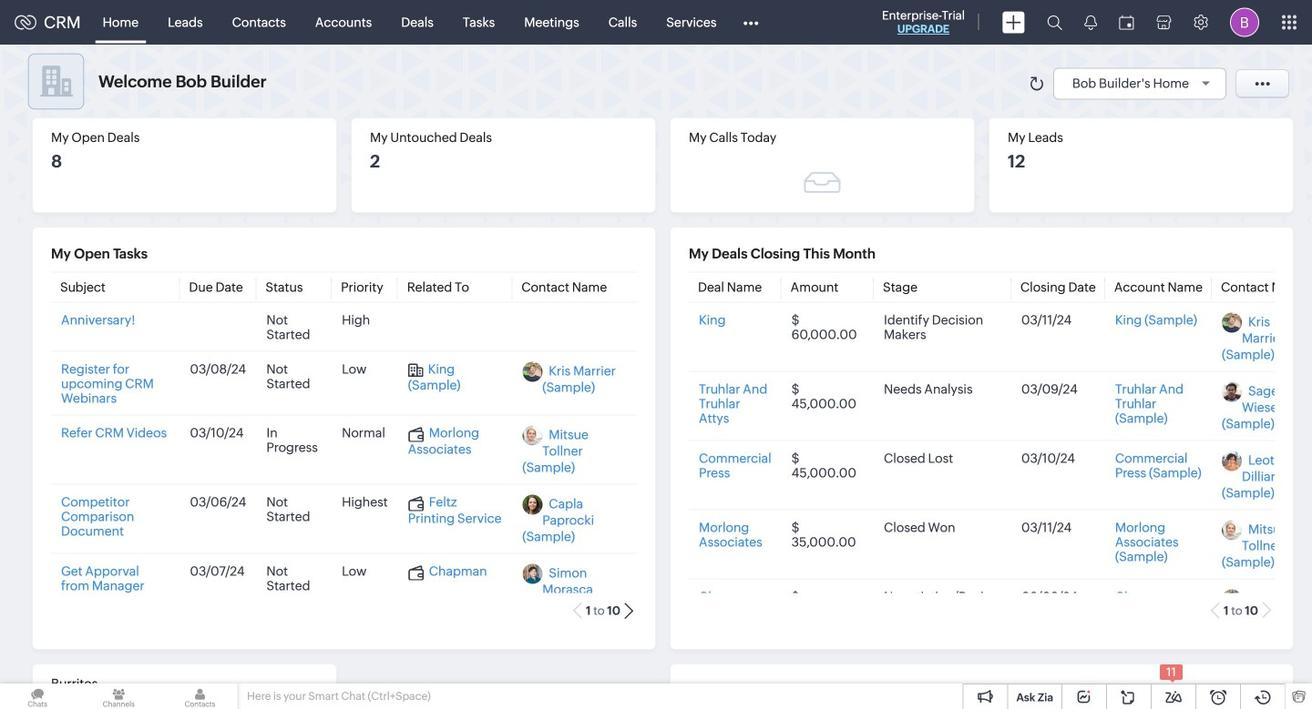 Task type: describe. For each thing, give the bounding box(es) containing it.
Other Modules field
[[731, 8, 770, 37]]

profile image
[[1230, 8, 1259, 37]]

calendar image
[[1119, 15, 1134, 30]]

search image
[[1047, 15, 1062, 30]]

profile element
[[1219, 0, 1270, 44]]

signals image
[[1084, 15, 1097, 30]]

create menu image
[[1002, 11, 1025, 33]]



Task type: vqa. For each thing, say whether or not it's contained in the screenshot.
row group
no



Task type: locate. For each thing, give the bounding box(es) containing it.
contacts image
[[163, 684, 237, 710]]

logo image
[[15, 15, 36, 30]]

create menu element
[[991, 0, 1036, 44]]

channels image
[[81, 684, 156, 710]]

chats image
[[0, 684, 75, 710]]

search element
[[1036, 0, 1073, 45]]

signals element
[[1073, 0, 1108, 45]]



